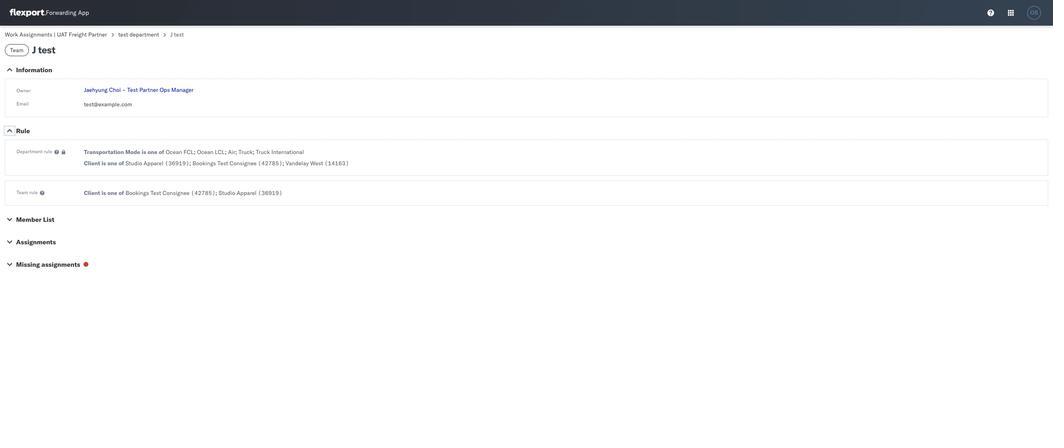 Task type: describe. For each thing, give the bounding box(es) containing it.
work assignments | uat freight partner link
[[5, 31, 107, 38]]

0 vertical spatial assignments
[[19, 31, 52, 38]]

0 vertical spatial studio
[[126, 160, 142, 167]]

os
[[1031, 10, 1038, 16]]

1 vertical spatial j
[[32, 44, 36, 56]]

1 vertical spatial partner
[[139, 86, 158, 94]]

is for studio apparel (36919)
[[102, 160, 106, 167]]

rule for team rule
[[29, 190, 38, 196]]

missing
[[16, 261, 40, 269]]

1 vertical spatial (42785)
[[191, 190, 215, 197]]

rule for department rule
[[44, 149, 52, 155]]

0 vertical spatial j test
[[170, 31, 184, 38]]

one for studio apparel (36919)
[[107, 160, 117, 167]]

department rule
[[16, 149, 52, 155]]

one for bookings test consignee (42785)
[[107, 190, 117, 197]]

studio apparel (36919) ; bookings test consignee (42785) ; vandelay west (14163)
[[126, 160, 349, 167]]

work
[[5, 31, 18, 38]]

app
[[78, 9, 89, 17]]

assignments
[[41, 261, 80, 269]]

1 horizontal spatial studio
[[219, 190, 235, 197]]

ocean fcl ; ocean lcl ; air ; truck ; truck international
[[166, 149, 304, 156]]

1 vertical spatial assignments
[[16, 238, 56, 246]]

0 horizontal spatial bookings
[[126, 190, 149, 197]]

mode
[[125, 149, 140, 156]]

of for bookings test consignee (42785)
[[119, 190, 124, 197]]

(14163)
[[325, 160, 349, 167]]

|
[[54, 31, 56, 38]]

transportation mode is one of
[[84, 149, 164, 156]]

rule
[[16, 127, 30, 135]]

uat
[[57, 31, 67, 38]]

missing assignments
[[16, 261, 80, 269]]

forwarding app
[[46, 9, 89, 17]]

team for team rule
[[16, 190, 28, 196]]

list
[[43, 216, 54, 224]]

0 vertical spatial bookings
[[193, 160, 216, 167]]

team rule
[[16, 190, 38, 196]]

test department
[[118, 31, 159, 38]]

flexport. image
[[10, 9, 46, 17]]

member list
[[16, 216, 54, 224]]

forwarding
[[46, 9, 76, 17]]

1 horizontal spatial (36919)
[[258, 190, 282, 197]]

of for studio apparel (36919)
[[119, 160, 124, 167]]

1 vertical spatial test
[[218, 160, 228, 167]]

department
[[16, 149, 43, 155]]

transportation
[[84, 149, 124, 156]]

1 horizontal spatial (42785)
[[258, 160, 282, 167]]



Task type: locate. For each thing, give the bounding box(es) containing it.
client is one of for bookings test consignee (42785)
[[84, 190, 124, 197]]

international
[[271, 149, 304, 156]]

2 vertical spatial of
[[119, 190, 124, 197]]

assignments left | at the top of page
[[19, 31, 52, 38]]

one
[[148, 149, 157, 156], [107, 160, 117, 167], [107, 190, 117, 197]]

1 vertical spatial (36919)
[[258, 190, 282, 197]]

1 horizontal spatial bookings
[[193, 160, 216, 167]]

1 horizontal spatial ocean
[[197, 149, 214, 156]]

1 client is one of from the top
[[84, 160, 124, 167]]

apparel down the studio apparel (36919) ; bookings test consignee (42785) ; vandelay west (14163)
[[237, 190, 257, 197]]

j test down | at the top of page
[[32, 44, 55, 56]]

team
[[10, 47, 24, 54], [16, 190, 28, 196]]

team for team
[[10, 47, 24, 54]]

lcl
[[215, 149, 225, 156]]

bookings
[[193, 160, 216, 167], [126, 190, 149, 197]]

j
[[170, 31, 173, 38], [32, 44, 36, 56]]

1 vertical spatial client
[[84, 190, 100, 197]]

test@example.com
[[84, 101, 132, 108]]

0 horizontal spatial studio
[[126, 160, 142, 167]]

1 vertical spatial bookings
[[126, 190, 149, 197]]

1 horizontal spatial rule
[[44, 149, 52, 155]]

member
[[16, 216, 41, 224]]

1 truck from the left
[[239, 149, 253, 156]]

1 vertical spatial rule
[[29, 190, 38, 196]]

2 horizontal spatial test
[[218, 160, 228, 167]]

information
[[16, 66, 52, 74]]

assignments
[[19, 31, 52, 38], [16, 238, 56, 246]]

(36919)
[[165, 160, 189, 167], [258, 190, 282, 197]]

is
[[142, 149, 146, 156], [102, 160, 106, 167], [102, 190, 106, 197]]

1 horizontal spatial apparel
[[237, 190, 257, 197]]

choi
[[109, 86, 121, 94]]

1 vertical spatial studio
[[219, 190, 235, 197]]

test department link
[[118, 31, 159, 38]]

client
[[84, 160, 100, 167], [84, 190, 100, 197]]

1 horizontal spatial partner
[[139, 86, 158, 94]]

ocean left lcl at the left
[[197, 149, 214, 156]]

test down | at the top of page
[[38, 44, 55, 56]]

ocean left fcl
[[166, 149, 182, 156]]

jaehyung
[[84, 86, 108, 94]]

0 vertical spatial (36919)
[[165, 160, 189, 167]]

0 horizontal spatial test
[[38, 44, 55, 56]]

1 vertical spatial client is one of
[[84, 190, 124, 197]]

1 horizontal spatial test
[[118, 31, 128, 38]]

team up member
[[16, 190, 28, 196]]

j up the information
[[32, 44, 36, 56]]

manager
[[171, 86, 194, 94]]

1 vertical spatial j test
[[32, 44, 55, 56]]

ops
[[160, 86, 170, 94]]

0 horizontal spatial j test
[[32, 44, 55, 56]]

client for studio apparel (36919)
[[84, 160, 100, 167]]

1 ocean from the left
[[166, 149, 182, 156]]

0 vertical spatial team
[[10, 47, 24, 54]]

0 vertical spatial rule
[[44, 149, 52, 155]]

freight
[[69, 31, 87, 38]]

partner left "ops"
[[139, 86, 158, 94]]

1 horizontal spatial truck
[[256, 149, 270, 156]]

0 vertical spatial (42785)
[[258, 160, 282, 167]]

0 vertical spatial consignee
[[230, 160, 257, 167]]

rule up member list
[[29, 190, 38, 196]]

0 horizontal spatial (36919)
[[165, 160, 189, 167]]

1 vertical spatial of
[[119, 160, 124, 167]]

0 vertical spatial of
[[159, 149, 164, 156]]

os button
[[1025, 4, 1044, 22]]

forwarding app link
[[10, 9, 89, 17]]

work assignments | uat freight partner
[[5, 31, 107, 38]]

rule right the department
[[44, 149, 52, 155]]

2 truck from the left
[[256, 149, 270, 156]]

department
[[130, 31, 159, 38]]

0 horizontal spatial partner
[[88, 31, 107, 38]]

jaehyung choi - test partner ops manager link
[[84, 86, 194, 94]]

2 client is one of from the top
[[84, 190, 124, 197]]

1 vertical spatial team
[[16, 190, 28, 196]]

studio down mode
[[126, 160, 142, 167]]

0 horizontal spatial apparel
[[144, 160, 163, 167]]

0 horizontal spatial j
[[32, 44, 36, 56]]

0 vertical spatial is
[[142, 149, 146, 156]]

0 horizontal spatial ocean
[[166, 149, 182, 156]]

1 vertical spatial is
[[102, 160, 106, 167]]

partner right freight
[[88, 31, 107, 38]]

j test
[[170, 31, 184, 38], [32, 44, 55, 56]]

test
[[118, 31, 128, 38], [174, 31, 184, 38], [38, 44, 55, 56]]

apparel down transportation mode is one of
[[144, 160, 163, 167]]

1 horizontal spatial j
[[170, 31, 173, 38]]

assignments down member list
[[16, 238, 56, 246]]

ocean
[[166, 149, 182, 156], [197, 149, 214, 156]]

;
[[194, 149, 196, 156], [225, 149, 227, 156], [235, 149, 237, 156], [253, 149, 254, 156], [189, 160, 191, 167], [282, 160, 284, 167], [215, 190, 217, 197]]

2 vertical spatial is
[[102, 190, 106, 197]]

j right department
[[170, 31, 173, 38]]

team down 'work'
[[10, 47, 24, 54]]

0 horizontal spatial truck
[[239, 149, 253, 156]]

0 horizontal spatial consignee
[[163, 190, 190, 197]]

truck left international
[[256, 149, 270, 156]]

west
[[310, 160, 323, 167]]

test
[[127, 86, 138, 94], [218, 160, 228, 167], [151, 190, 161, 197]]

0 vertical spatial partner
[[88, 31, 107, 38]]

0 horizontal spatial rule
[[29, 190, 38, 196]]

1 client from the top
[[84, 160, 100, 167]]

fcl
[[184, 149, 194, 156]]

truck
[[239, 149, 253, 156], [256, 149, 270, 156]]

vandelay
[[286, 160, 309, 167]]

2 client from the top
[[84, 190, 100, 197]]

0 vertical spatial j
[[170, 31, 173, 38]]

0 vertical spatial one
[[148, 149, 157, 156]]

1 vertical spatial apparel
[[237, 190, 257, 197]]

1 vertical spatial consignee
[[163, 190, 190, 197]]

air
[[228, 149, 235, 156]]

2 ocean from the left
[[197, 149, 214, 156]]

0 vertical spatial client is one of
[[84, 160, 124, 167]]

of
[[159, 149, 164, 156], [119, 160, 124, 167], [119, 190, 124, 197]]

2 vertical spatial one
[[107, 190, 117, 197]]

email
[[16, 101, 29, 107]]

partner
[[88, 31, 107, 38], [139, 86, 158, 94]]

0 horizontal spatial (42785)
[[191, 190, 215, 197]]

(42785)
[[258, 160, 282, 167], [191, 190, 215, 197]]

client is one of for studio apparel (36919)
[[84, 160, 124, 167]]

studio
[[126, 160, 142, 167], [219, 190, 235, 197]]

1 vertical spatial one
[[107, 160, 117, 167]]

rule
[[44, 149, 52, 155], [29, 190, 38, 196]]

2 horizontal spatial test
[[174, 31, 184, 38]]

0 vertical spatial client
[[84, 160, 100, 167]]

test right department
[[174, 31, 184, 38]]

apparel
[[144, 160, 163, 167], [237, 190, 257, 197]]

1 horizontal spatial consignee
[[230, 160, 257, 167]]

0 vertical spatial apparel
[[144, 160, 163, 167]]

j test right department
[[170, 31, 184, 38]]

test left department
[[118, 31, 128, 38]]

consignee
[[230, 160, 257, 167], [163, 190, 190, 197]]

1 horizontal spatial test
[[151, 190, 161, 197]]

0 horizontal spatial test
[[127, 86, 138, 94]]

truck right 'air'
[[239, 149, 253, 156]]

client for bookings test consignee (42785)
[[84, 190, 100, 197]]

jaehyung choi - test partner ops manager
[[84, 86, 194, 94]]

is for bookings test consignee (42785)
[[102, 190, 106, 197]]

1 horizontal spatial j test
[[170, 31, 184, 38]]

client is one of
[[84, 160, 124, 167], [84, 190, 124, 197]]

owner
[[16, 88, 31, 94]]

0 vertical spatial test
[[127, 86, 138, 94]]

studio down the studio apparel (36919) ; bookings test consignee (42785) ; vandelay west (14163)
[[219, 190, 235, 197]]

2 vertical spatial test
[[151, 190, 161, 197]]

-
[[122, 86, 126, 94]]

bookings test consignee (42785) ; studio apparel (36919)
[[126, 190, 282, 197]]



Task type: vqa. For each thing, say whether or not it's contained in the screenshot.
Bookings Test Consignee (42785)'s Client
yes



